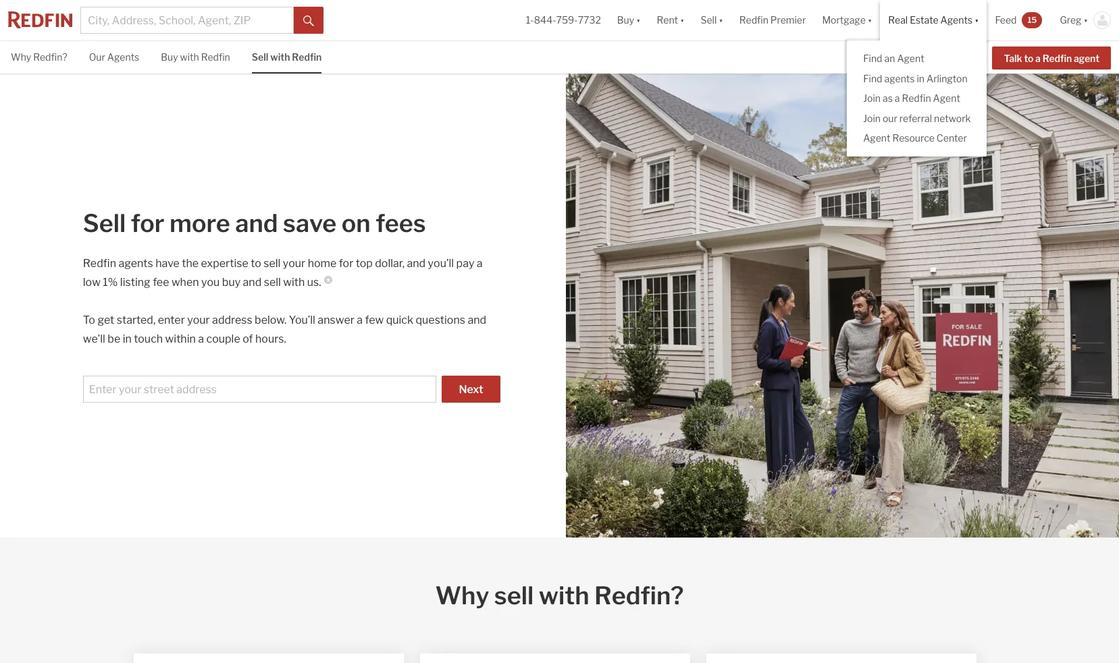 Task type: locate. For each thing, give the bounding box(es) containing it.
0 horizontal spatial in
[[123, 333, 132, 346]]

1 vertical spatial sell
[[264, 276, 281, 289]]

1 horizontal spatial for
[[339, 257, 353, 270]]

buy down city, address, school, agent, zip search box
[[161, 51, 178, 63]]

why sell with redfin?
[[435, 582, 684, 611]]

1 vertical spatial why
[[435, 582, 489, 611]]

2 vertical spatial agent
[[863, 132, 890, 144]]

agent
[[897, 53, 924, 64], [933, 93, 960, 104], [863, 132, 890, 144]]

an agent with customers in front of a redfin listing sign image
[[566, 74, 1119, 538]]

a right as
[[895, 93, 900, 104]]

your inside to get started, enter your address below. you'll answer a few quick questions and we'll be in touch within a couple of hours.
[[187, 314, 210, 327]]

feed
[[995, 14, 1017, 26]]

agent up find agents in arlington
[[897, 53, 924, 64]]

0 vertical spatial buy
[[617, 14, 634, 26]]

mortgage ▾ button
[[822, 0, 872, 41]]

disclaimer image
[[324, 276, 332, 284]]

to right talk
[[1024, 53, 1034, 64]]

more
[[170, 209, 230, 238]]

you
[[201, 276, 220, 289]]

0 vertical spatial find
[[863, 53, 882, 64]]

▾ right greg
[[1084, 14, 1088, 26]]

why
[[11, 51, 31, 63], [435, 582, 489, 611]]

0 vertical spatial agents
[[884, 73, 915, 84]]

the
[[182, 257, 199, 270]]

and left you'll on the left top of the page
[[407, 257, 426, 270]]

for
[[131, 209, 165, 238], [339, 257, 353, 270]]

6 ▾ from the left
[[1084, 14, 1088, 26]]

0 vertical spatial for
[[131, 209, 165, 238]]

▾ left feed
[[975, 14, 979, 26]]

1 horizontal spatial your
[[283, 257, 305, 270]]

expertise
[[201, 257, 248, 270]]

agents
[[941, 14, 973, 26], [107, 51, 139, 63]]

with inside redfin agents have the expertise to sell your home for top dollar, and you'll pay a low 1% listing fee when you buy and sell with us.
[[283, 276, 305, 289]]

3 ▾ from the left
[[719, 14, 723, 26]]

0 horizontal spatial why
[[11, 51, 31, 63]]

in
[[917, 73, 925, 84], [123, 333, 132, 346]]

0 vertical spatial your
[[283, 257, 305, 270]]

agents right our
[[107, 51, 139, 63]]

a right pay
[[477, 257, 483, 270]]

a left the few
[[357, 314, 363, 327]]

agent down arlington
[[933, 93, 960, 104]]

redfin left premier
[[739, 14, 769, 26]]

agents for find
[[884, 73, 915, 84]]

agents inside redfin agents have the expertise to sell your home for top dollar, and you'll pay a low 1% listing fee when you buy and sell with us.
[[118, 257, 153, 270]]

an
[[884, 53, 895, 64]]

why for why sell with redfin?
[[435, 582, 489, 611]]

1 vertical spatial agent
[[933, 93, 960, 104]]

sell for sell with redfin
[[252, 51, 268, 63]]

1 ▾ from the left
[[636, 14, 641, 26]]

redfin inside redfin agents have the expertise to sell your home for top dollar, and you'll pay a low 1% listing fee when you buy and sell with us.
[[83, 257, 116, 270]]

for left top
[[339, 257, 353, 270]]

1 vertical spatial agents
[[107, 51, 139, 63]]

0 vertical spatial why
[[11, 51, 31, 63]]

resource
[[892, 132, 935, 144]]

quick
[[386, 314, 413, 327]]

to
[[1024, 53, 1034, 64], [251, 257, 261, 270]]

1 join from the top
[[863, 93, 881, 104]]

0 vertical spatial agents
[[941, 14, 973, 26]]

1 vertical spatial to
[[251, 257, 261, 270]]

1%
[[103, 276, 118, 289]]

1 vertical spatial join
[[863, 112, 881, 124]]

0 horizontal spatial agent
[[863, 132, 890, 144]]

5 ▾ from the left
[[975, 14, 979, 26]]

0 vertical spatial redfin?
[[33, 51, 67, 63]]

why inside 'link'
[[11, 51, 31, 63]]

0 horizontal spatial to
[[251, 257, 261, 270]]

1 horizontal spatial to
[[1024, 53, 1034, 64]]

join left our on the right top of the page
[[863, 112, 881, 124]]

find for find agents in arlington
[[863, 73, 882, 84]]

1 horizontal spatial agent
[[897, 53, 924, 64]]

dialog
[[847, 41, 987, 156]]

find
[[863, 53, 882, 64], [863, 73, 882, 84]]

0 horizontal spatial agents
[[118, 257, 153, 270]]

▾ for sell ▾
[[719, 14, 723, 26]]

▾ for greg ▾
[[1084, 14, 1088, 26]]

join for join as a redfin agent
[[863, 93, 881, 104]]

we'll
[[83, 333, 105, 346]]

redfin
[[739, 14, 769, 26], [201, 51, 230, 63], [292, 51, 322, 63], [1043, 53, 1072, 64], [902, 93, 931, 104], [83, 257, 116, 270]]

greg
[[1060, 14, 1082, 26]]

sell for sell for more and save on fees
[[83, 209, 126, 238]]

1 vertical spatial your
[[187, 314, 210, 327]]

1 horizontal spatial buy
[[617, 14, 634, 26]]

sell
[[264, 257, 281, 270], [264, 276, 281, 289], [494, 582, 534, 611]]

our
[[89, 51, 105, 63]]

find an agent
[[863, 53, 924, 64]]

for up have
[[131, 209, 165, 238]]

find down find an agent
[[863, 73, 882, 84]]

1 horizontal spatial why
[[435, 582, 489, 611]]

1-844-759-7732
[[526, 14, 601, 26]]

redfin?
[[33, 51, 67, 63], [594, 582, 684, 611]]

0 horizontal spatial buy
[[161, 51, 178, 63]]

2 join from the top
[[863, 112, 881, 124]]

find left an
[[863, 53, 882, 64]]

1 vertical spatial sell
[[252, 51, 268, 63]]

agent
[[1074, 53, 1100, 64]]

▾ for mortgage ▾
[[868, 14, 872, 26]]

to get started, enter your address below. you'll answer a few quick questions and we'll be in touch within a couple of hours.
[[83, 314, 486, 346]]

sell ▾ button
[[701, 0, 723, 41]]

a
[[1035, 53, 1041, 64], [895, 93, 900, 104], [477, 257, 483, 270], [357, 314, 363, 327], [198, 333, 204, 346]]

address
[[212, 314, 252, 327]]

2 ▾ from the left
[[680, 14, 685, 26]]

and up "expertise" at the left of the page
[[235, 209, 278, 238]]

sell inside dropdown button
[[701, 14, 717, 26]]

2 find from the top
[[863, 73, 882, 84]]

touch
[[134, 333, 163, 346]]

0 horizontal spatial redfin?
[[33, 51, 67, 63]]

sell with redfin link
[[252, 41, 322, 72]]

844-
[[534, 14, 556, 26]]

be
[[108, 333, 120, 346]]

buy inside dropdown button
[[617, 14, 634, 26]]

agents down find an agent
[[884, 73, 915, 84]]

▾ right the mortgage
[[868, 14, 872, 26]]

0 horizontal spatial agents
[[107, 51, 139, 63]]

you'll
[[289, 314, 315, 327]]

why for why redfin?
[[11, 51, 31, 63]]

agents right estate
[[941, 14, 973, 26]]

redfin up the low in the top of the page
[[83, 257, 116, 270]]

low
[[83, 276, 101, 289]]

in down find an agent link
[[917, 73, 925, 84]]

and right 'questions'
[[468, 314, 486, 327]]

center
[[937, 132, 967, 144]]

0 vertical spatial join
[[863, 93, 881, 104]]

sell up 1%
[[83, 209, 126, 238]]

2 horizontal spatial sell
[[701, 14, 717, 26]]

your inside redfin agents have the expertise to sell your home for top dollar, and you'll pay a low 1% listing fee when you buy and sell with us.
[[283, 257, 305, 270]]

1 vertical spatial for
[[339, 257, 353, 270]]

join as a redfin agent link
[[847, 90, 987, 107]]

join left as
[[863, 93, 881, 104]]

1 vertical spatial redfin?
[[594, 582, 684, 611]]

1-
[[526, 14, 534, 26]]

1 horizontal spatial sell
[[252, 51, 268, 63]]

to inside redfin agents have the expertise to sell your home for top dollar, and you'll pay a low 1% listing fee when you buy and sell with us.
[[251, 257, 261, 270]]

1 find from the top
[[863, 53, 882, 64]]

1 vertical spatial buy
[[161, 51, 178, 63]]

mortgage ▾
[[822, 14, 872, 26]]

▾ right rent ▾
[[719, 14, 723, 26]]

rent ▾ button
[[649, 0, 693, 41]]

couple
[[206, 333, 240, 346]]

0 horizontal spatial your
[[187, 314, 210, 327]]

1 horizontal spatial in
[[917, 73, 925, 84]]

0 vertical spatial to
[[1024, 53, 1034, 64]]

sell right buy with redfin
[[252, 51, 268, 63]]

of
[[243, 333, 253, 346]]

agent down our on the right top of the page
[[863, 132, 890, 144]]

as
[[883, 93, 893, 104]]

join
[[863, 93, 881, 104], [863, 112, 881, 124]]

sell right rent ▾
[[701, 14, 717, 26]]

buy for buy ▾
[[617, 14, 634, 26]]

redfin down city, address, school, agent, zip search box
[[201, 51, 230, 63]]

▾ left rent
[[636, 14, 641, 26]]

agents up listing
[[118, 257, 153, 270]]

1 horizontal spatial agents
[[884, 73, 915, 84]]

buy right 7732
[[617, 14, 634, 26]]

0 horizontal spatial for
[[131, 209, 165, 238]]

buy ▾ button
[[617, 0, 641, 41]]

your left 'home'
[[283, 257, 305, 270]]

1 horizontal spatial agents
[[941, 14, 973, 26]]

buy ▾ button
[[609, 0, 649, 41]]

have
[[155, 257, 180, 270]]

1 vertical spatial agents
[[118, 257, 153, 270]]

▾ right rent
[[680, 14, 685, 26]]

a right talk
[[1035, 53, 1041, 64]]

join our referral network link
[[847, 110, 987, 127]]

to right "expertise" at the left of the page
[[251, 257, 261, 270]]

City, Address, School, Agent, ZIP search field
[[80, 7, 294, 34]]

sell for more and save on fees
[[83, 209, 426, 238]]

1 vertical spatial in
[[123, 333, 132, 346]]

2 vertical spatial sell
[[83, 209, 126, 238]]

buy
[[222, 276, 241, 289]]

and
[[235, 209, 278, 238], [407, 257, 426, 270], [243, 276, 262, 289], [468, 314, 486, 327]]

your up 'within'
[[187, 314, 210, 327]]

1 vertical spatial find
[[863, 73, 882, 84]]

▾
[[636, 14, 641, 26], [680, 14, 685, 26], [719, 14, 723, 26], [868, 14, 872, 26], [975, 14, 979, 26], [1084, 14, 1088, 26]]

4 ▾ from the left
[[868, 14, 872, 26]]

with
[[180, 51, 199, 63], [270, 51, 290, 63], [283, 276, 305, 289], [539, 582, 589, 611]]

next button
[[442, 376, 500, 403]]

buy for buy with redfin
[[161, 51, 178, 63]]

mortgage ▾ button
[[814, 0, 880, 41]]

buy
[[617, 14, 634, 26], [161, 51, 178, 63]]

0 vertical spatial sell
[[701, 14, 717, 26]]

0 horizontal spatial sell
[[83, 209, 126, 238]]

in right be
[[123, 333, 132, 346]]

a inside button
[[1035, 53, 1041, 64]]

redfin? inside 'link'
[[33, 51, 67, 63]]

submit search image
[[303, 15, 314, 26]]



Task type: vqa. For each thing, say whether or not it's contained in the screenshot.
15
yes



Task type: describe. For each thing, give the bounding box(es) containing it.
started,
[[117, 314, 156, 327]]

save
[[283, 209, 337, 238]]

agents inside real estate agents ▾ link
[[941, 14, 973, 26]]

few
[[365, 314, 384, 327]]

home
[[308, 257, 337, 270]]

referral
[[900, 112, 932, 124]]

759-
[[556, 14, 578, 26]]

0 vertical spatial agent
[[897, 53, 924, 64]]

redfin premier button
[[731, 0, 814, 41]]

agents for redfin
[[118, 257, 153, 270]]

2 vertical spatial sell
[[494, 582, 534, 611]]

buy with redfin link
[[161, 41, 230, 72]]

why redfin? link
[[11, 41, 67, 72]]

our agents
[[89, 51, 139, 63]]

0 vertical spatial in
[[917, 73, 925, 84]]

our agents link
[[89, 41, 139, 72]]

talk to a redfin agent button
[[992, 46, 1111, 69]]

within
[[165, 333, 196, 346]]

Enter your street address search field
[[83, 376, 437, 403]]

fee
[[153, 276, 169, 289]]

a right 'within'
[[198, 333, 204, 346]]

buy ▾
[[617, 14, 641, 26]]

next
[[459, 384, 483, 396]]

0 vertical spatial sell
[[264, 257, 281, 270]]

1-844-759-7732 link
[[526, 14, 601, 26]]

rent ▾ button
[[657, 0, 685, 41]]

why redfin?
[[11, 51, 67, 63]]

redfin up join our referral network
[[902, 93, 931, 104]]

pay
[[456, 257, 474, 270]]

answer
[[318, 314, 354, 327]]

real estate agents ▾
[[888, 14, 979, 26]]

sell ▾
[[701, 14, 723, 26]]

1 horizontal spatial redfin?
[[594, 582, 684, 611]]

our
[[883, 112, 897, 124]]

agent resource center
[[863, 132, 967, 144]]

listing
[[120, 276, 150, 289]]

mortgage
[[822, 14, 866, 26]]

to inside button
[[1024, 53, 1034, 64]]

talk
[[1004, 53, 1022, 64]]

in inside to get started, enter your address below. you'll answer a few quick questions and we'll be in touch within a couple of hours.
[[123, 333, 132, 346]]

arlington
[[927, 73, 968, 84]]

questions
[[416, 314, 465, 327]]

agents inside our agents link
[[107, 51, 139, 63]]

redfin left agent
[[1043, 53, 1072, 64]]

buy with redfin
[[161, 51, 230, 63]]

▾ for rent ▾
[[680, 14, 685, 26]]

7732
[[578, 14, 601, 26]]

join for join our referral network
[[863, 112, 881, 124]]

below.
[[255, 314, 287, 327]]

rent ▾
[[657, 14, 685, 26]]

join as a redfin agent
[[863, 93, 960, 104]]

redfin agents have the expertise to sell your home for top dollar, and you'll pay a low 1% listing fee when you buy and sell with us.
[[83, 257, 483, 289]]

find an agent link
[[847, 50, 987, 67]]

agent resource center link
[[847, 130, 987, 147]]

find agents in arlington
[[863, 73, 968, 84]]

premier
[[771, 14, 806, 26]]

15
[[1028, 15, 1037, 25]]

when
[[171, 276, 199, 289]]

enter
[[158, 314, 185, 327]]

sell with redfin
[[252, 51, 322, 63]]

hours.
[[255, 333, 286, 346]]

get
[[98, 314, 114, 327]]

fees
[[376, 209, 426, 238]]

real estate agents ▾ link
[[888, 0, 979, 41]]

greg ▾
[[1060, 14, 1088, 26]]

join our referral network
[[863, 112, 971, 124]]

rent
[[657, 14, 678, 26]]

to
[[83, 314, 95, 327]]

estate
[[910, 14, 939, 26]]

find for find an agent
[[863, 53, 882, 64]]

sell for sell ▾
[[701, 14, 717, 26]]

network
[[934, 112, 971, 124]]

real
[[888, 14, 908, 26]]

you'll
[[428, 257, 454, 270]]

redfin down submit search icon
[[292, 51, 322, 63]]

▾ for buy ▾
[[636, 14, 641, 26]]

a inside redfin agents have the expertise to sell your home for top dollar, and you'll pay a low 1% listing fee when you buy and sell with us.
[[477, 257, 483, 270]]

talk to a redfin agent
[[1004, 53, 1100, 64]]

us.
[[307, 276, 321, 289]]

dialog containing find an agent
[[847, 41, 987, 156]]

on
[[342, 209, 371, 238]]

2 horizontal spatial agent
[[933, 93, 960, 104]]

dollar,
[[375, 257, 405, 270]]

and inside to get started, enter your address below. you'll answer a few quick questions and we'll be in touch within a couple of hours.
[[468, 314, 486, 327]]

redfin premier
[[739, 14, 806, 26]]

sell ▾ button
[[693, 0, 731, 41]]

for inside redfin agents have the expertise to sell your home for top dollar, and you'll pay a low 1% listing fee when you buy and sell with us.
[[339, 257, 353, 270]]

and right buy at the top left of page
[[243, 276, 262, 289]]



